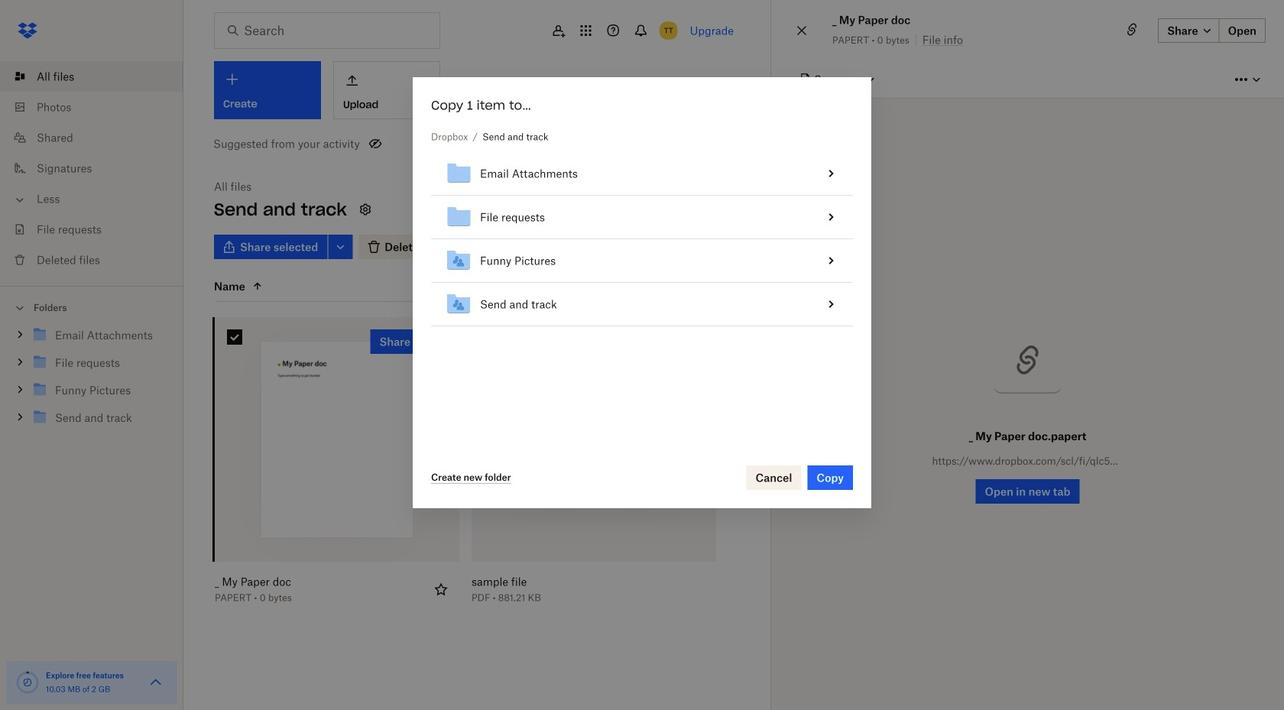 Task type: locate. For each thing, give the bounding box(es) containing it.
list item
[[0, 61, 183, 92]]

template stateless image for 1st row from the top
[[822, 164, 841, 183]]

group
[[0, 318, 183, 443]]

dropbox image
[[12, 15, 43, 46]]

row group
[[431, 152, 853, 326]]

4 row from the top
[[431, 283, 853, 326]]

0 vertical spatial template stateless image
[[822, 164, 841, 183]]

template stateless image
[[822, 164, 841, 183], [822, 208, 841, 226]]

0 vertical spatial template stateless image
[[822, 251, 841, 270]]

row
[[431, 152, 853, 196], [431, 196, 853, 239], [431, 239, 853, 283], [431, 283, 853, 326]]

table
[[431, 152, 853, 326]]

cell
[[785, 152, 810, 196], [810, 152, 853, 196], [785, 196, 810, 239], [810, 196, 853, 239], [785, 239, 810, 283], [810, 239, 853, 283], [785, 283, 810, 326], [810, 283, 853, 326]]

1 row from the top
[[431, 152, 853, 196]]

dialog
[[413, 77, 872, 508]]

1 vertical spatial template stateless image
[[822, 208, 841, 226]]

template stateless image for 3rd row from the bottom of the page
[[822, 208, 841, 226]]

list
[[0, 52, 183, 286]]

template stateless image
[[822, 251, 841, 270], [822, 295, 841, 313]]

3 row from the top
[[431, 239, 853, 283]]

1 template stateless image from the top
[[822, 164, 841, 183]]

1 vertical spatial template stateless image
[[822, 295, 841, 313]]

2 template stateless image from the top
[[822, 208, 841, 226]]



Task type: describe. For each thing, give the bounding box(es) containing it.
1 template stateless image from the top
[[822, 251, 841, 270]]

2 row from the top
[[431, 196, 853, 239]]

file, sample file.pdf row
[[466, 317, 716, 614]]

copy link image
[[1123, 20, 1142, 39]]

2 template stateless image from the top
[[822, 295, 841, 313]]

close image
[[793, 21, 811, 40]]

less image
[[12, 192, 28, 208]]

file, _ my paper doc.papert row
[[209, 317, 459, 614]]



Task type: vqa. For each thing, say whether or not it's contained in the screenshot.
group
yes



